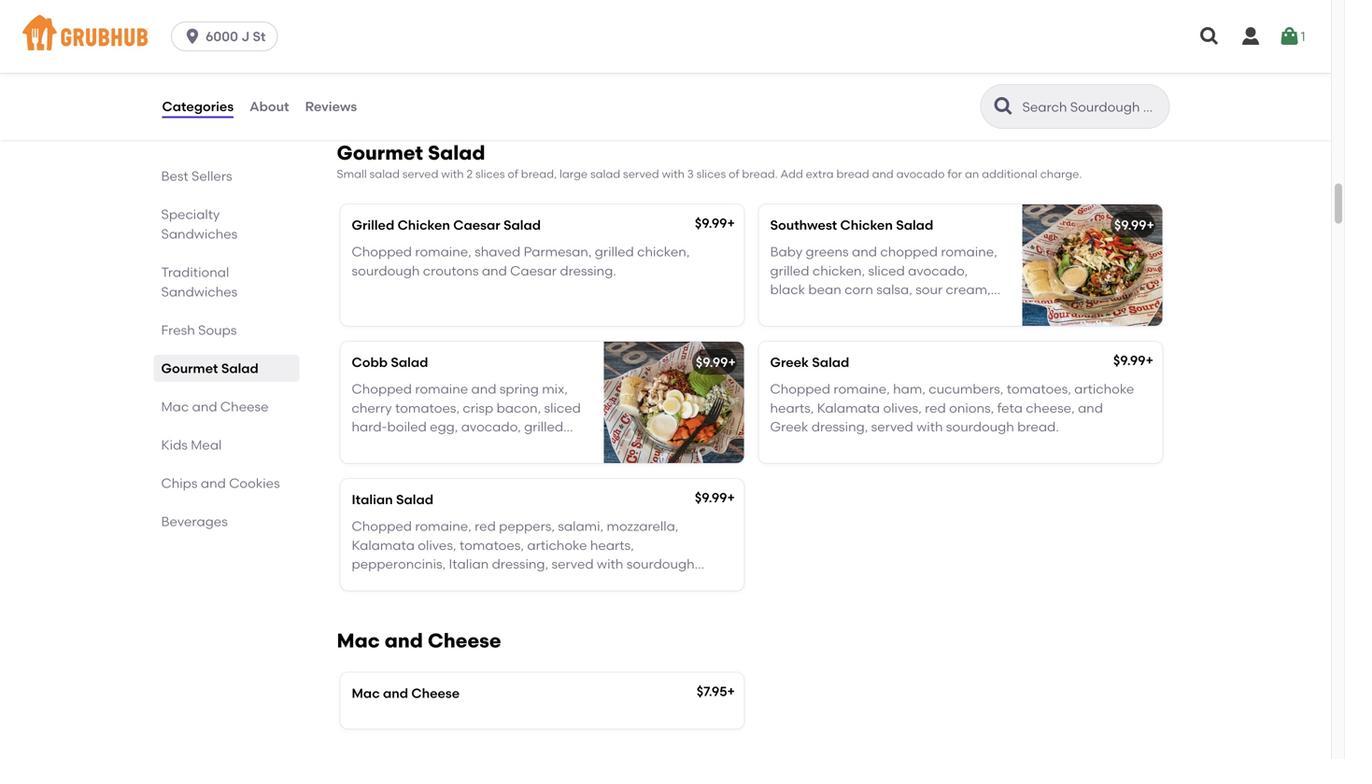 Task type: vqa. For each thing, say whether or not it's contained in the screenshot.
Saved
no



Task type: locate. For each thing, give the bounding box(es) containing it.
served down salami,
[[552, 557, 594, 572]]

chicken right grilled
[[398, 217, 450, 233]]

red down the ham, on the bottom right of the page
[[925, 400, 946, 416]]

black
[[770, 282, 806, 298]]

1 vertical spatial sandwiches
[[161, 284, 238, 300]]

fresh soups
[[161, 322, 237, 338]]

greek down greek salad at the top right of page
[[770, 419, 809, 435]]

salad for greek salad
[[812, 355, 850, 371]]

2 vertical spatial chicken,
[[352, 438, 404, 454]]

svg image left 6000 in the top left of the page
[[183, 27, 202, 46]]

2 horizontal spatial chicken,
[[813, 263, 865, 279]]

of
[[508, 167, 519, 181], [729, 167, 740, 181]]

1 horizontal spatial sourdough
[[627, 557, 695, 572]]

2 greek from the top
[[770, 419, 809, 435]]

2 of from the left
[[729, 167, 740, 181]]

bread. down pepperoncinis,
[[352, 576, 393, 591]]

0 horizontal spatial chicken,
[[352, 438, 404, 454]]

charge.
[[1041, 167, 1082, 181]]

strips
[[814, 301, 848, 317]]

sliced inside "baby greens and chopped romaine, grilled chicken, sliced avocado, black bean corn salsa, sour cream, tortilla strips and jalapeno ranch dressing."
[[869, 263, 905, 279]]

kalamata down greek salad at the top right of page
[[817, 400, 880, 416]]

gourmet up small
[[337, 141, 423, 165]]

0 vertical spatial chicken,
[[637, 244, 690, 260]]

0 vertical spatial avocado,
[[908, 263, 968, 279]]

sandwiches for specialty
[[161, 226, 238, 242]]

cobb
[[352, 355, 388, 371]]

svg image right svg image
[[1279, 25, 1301, 48]]

red inside chopped romaine, ham, cucumbers, tomatoes, artichoke hearts, kalamata olives, red onions, feta cheese, and greek dressing, served with sourdough bread.
[[925, 400, 946, 416]]

1 chicken from the left
[[398, 217, 450, 233]]

feta
[[998, 400, 1023, 416]]

1 horizontal spatial hearts,
[[770, 400, 814, 416]]

greek inside chopped romaine, ham, cucumbers, tomatoes, artichoke hearts, kalamata olives, red onions, feta cheese, and greek dressing, served with sourdough bread.
[[770, 419, 809, 435]]

hearts,
[[770, 400, 814, 416], [590, 538, 634, 553]]

salad down strips
[[812, 355, 850, 371]]

salad for gourmet salad
[[221, 361, 259, 377]]

dressing, down peppers,
[[492, 557, 549, 572]]

chicken
[[398, 217, 450, 233], [841, 217, 893, 233]]

large
[[560, 167, 588, 181]]

of left bread,
[[508, 167, 519, 181]]

1 vertical spatial sourdough
[[946, 419, 1015, 435]]

chopped
[[352, 244, 412, 260], [352, 381, 412, 397], [770, 381, 831, 397], [352, 519, 412, 535]]

grilled inside "baby greens and chopped romaine, grilled chicken, sliced avocado, black bean corn salsa, sour cream, tortilla strips and jalapeno ranch dressing."
[[770, 263, 810, 279]]

1 vertical spatial sliced
[[544, 400, 581, 416]]

sandwiches down traditional
[[161, 284, 238, 300]]

sourdough
[[352, 263, 420, 279], [946, 419, 1015, 435], [627, 557, 695, 572]]

2 horizontal spatial sourdough
[[946, 419, 1015, 435]]

1 horizontal spatial artichoke
[[1075, 381, 1135, 397]]

0 horizontal spatial salad
[[370, 167, 400, 181]]

search icon image
[[993, 95, 1015, 118]]

sliced down mix,
[[544, 400, 581, 416]]

cream,
[[946, 282, 991, 298]]

1 vertical spatial dressing,
[[492, 557, 549, 572]]

0 vertical spatial grilled
[[595, 244, 634, 260]]

romaine, up the croutons at the top of page
[[415, 244, 472, 260]]

1 vertical spatial grilled
[[770, 263, 810, 279]]

2 horizontal spatial svg image
[[1279, 25, 1301, 48]]

chicken, down hard- on the bottom
[[352, 438, 404, 454]]

italian
[[352, 492, 393, 508], [449, 557, 489, 572]]

1 vertical spatial dressing.
[[770, 320, 827, 336]]

sourdough inside chopped romaine, ham, cucumbers, tomatoes, artichoke hearts, kalamata olives, red onions, feta cheese, and greek dressing, served with sourdough bread.
[[946, 419, 1015, 435]]

1 vertical spatial avocado,
[[461, 419, 521, 435]]

served down the ham, on the bottom right of the page
[[871, 419, 914, 435]]

with down the ham, on the bottom right of the page
[[917, 419, 943, 435]]

italian down 'blue'
[[352, 492, 393, 508]]

1 greek from the top
[[770, 355, 809, 371]]

chicken, down the greens
[[813, 263, 865, 279]]

0 vertical spatial caesar
[[453, 217, 501, 233]]

chopped up cherry
[[352, 381, 412, 397]]

1 vertical spatial chicken,
[[813, 263, 865, 279]]

caesar
[[453, 217, 501, 233], [510, 263, 557, 279]]

svg image for 1
[[1279, 25, 1301, 48]]

chicken,
[[637, 244, 690, 260], [813, 263, 865, 279], [352, 438, 404, 454]]

bread. left add
[[742, 167, 778, 181]]

romaine, down italian salad
[[415, 519, 472, 535]]

1 horizontal spatial svg image
[[1199, 25, 1221, 48]]

1 horizontal spatial bread.
[[742, 167, 778, 181]]

chopped for greek
[[770, 381, 831, 397]]

2 vertical spatial sourdough
[[627, 557, 695, 572]]

romaine, inside chopped romaine, shaved parmesan, grilled chicken, sourdough croutons and caesar dressing.
[[415, 244, 472, 260]]

0 horizontal spatial chicken
[[398, 217, 450, 233]]

1 horizontal spatial kalamata
[[817, 400, 880, 416]]

svg image inside '6000 j st' button
[[183, 27, 202, 46]]

2 salad from the left
[[591, 167, 621, 181]]

0 vertical spatial bread.
[[742, 167, 778, 181]]

avocado, inside "baby greens and chopped romaine, grilled chicken, sliced avocado, black bean corn salsa, sour cream, tortilla strips and jalapeno ranch dressing."
[[908, 263, 968, 279]]

romaine, for chopped romaine, shaved parmesan, grilled chicken, sourdough croutons and caesar dressing.
[[415, 244, 472, 260]]

bread. down cheese,
[[1018, 419, 1059, 435]]

1 horizontal spatial avocado,
[[908, 263, 968, 279]]

2 vertical spatial tomatoes,
[[460, 538, 524, 553]]

1 horizontal spatial salad
[[591, 167, 621, 181]]

southwest chicken salad
[[770, 217, 934, 233]]

$9.99 +
[[695, 216, 735, 231], [1115, 217, 1155, 233], [1114, 353, 1154, 369], [696, 355, 736, 371], [695, 490, 735, 506]]

about button
[[249, 73, 290, 140]]

chopped inside the chopped romaine, red peppers, salami, mozzarella, kalamata olives, tomatoes, artichoke hearts, pepperoncinis, italian dressing, served with sourdough bread.
[[352, 519, 412, 535]]

0 horizontal spatial artichoke
[[527, 538, 587, 553]]

1 sandwiches from the top
[[161, 226, 238, 242]]

1 horizontal spatial dressing.
[[560, 263, 616, 279]]

grilled down the bacon, at the left bottom of page
[[524, 419, 564, 435]]

sliced inside the chopped romaine and spring mix, cherry tomatoes, crisp bacon, sliced hard-boiled egg, avocado, grilled chicken, crumbled gorgonzola and blue cheese dressing.
[[544, 400, 581, 416]]

kalamata
[[817, 400, 880, 416], [352, 538, 415, 553]]

0 horizontal spatial sourdough
[[352, 263, 420, 279]]

bread. for salad
[[742, 167, 778, 181]]

romaine, for chopped romaine, red peppers, salami, mozzarella, kalamata olives, tomatoes, artichoke hearts, pepperoncinis, italian dressing, served with sourdough bread.
[[415, 519, 472, 535]]

specialty
[[161, 207, 220, 222]]

1 vertical spatial kalamata
[[352, 538, 415, 553]]

sellers
[[192, 168, 232, 184]]

jalapeno
[[880, 301, 936, 317]]

spring
[[500, 381, 539, 397]]

cheese
[[382, 457, 428, 473]]

avocado, down crisp
[[461, 419, 521, 435]]

romaine, inside "baby greens and chopped romaine, grilled chicken, sliced avocado, black bean corn salsa, sour cream, tortilla strips and jalapeno ranch dressing."
[[941, 244, 998, 260]]

0 vertical spatial kalamata
[[817, 400, 880, 416]]

bacon,
[[497, 400, 541, 416]]

0 horizontal spatial slices
[[476, 167, 505, 181]]

kalamata inside chopped romaine, ham, cucumbers, tomatoes, artichoke hearts, kalamata olives, red onions, feta cheese, and greek dressing, served with sourdough bread.
[[817, 400, 880, 416]]

greek down tortilla at the right of page
[[770, 355, 809, 371]]

ham,
[[893, 381, 926, 397]]

0 horizontal spatial avocado,
[[461, 419, 521, 435]]

0 horizontal spatial dressing.
[[431, 457, 488, 473]]

1 horizontal spatial sliced
[[869, 263, 905, 279]]

grilled right parmesan,
[[595, 244, 634, 260]]

served
[[402, 167, 439, 181], [623, 167, 659, 181], [871, 419, 914, 435], [552, 557, 594, 572]]

pepperoncinis,
[[352, 557, 446, 572]]

romaine, inside the chopped romaine, red peppers, salami, mozzarella, kalamata olives, tomatoes, artichoke hearts, pepperoncinis, italian dressing, served with sourdough bread.
[[415, 519, 472, 535]]

sourdough down onions,
[[946, 419, 1015, 435]]

+
[[727, 216, 735, 231], [1147, 217, 1155, 233], [1146, 353, 1154, 369], [728, 355, 736, 371], [727, 490, 735, 506], [727, 684, 735, 700]]

1 horizontal spatial of
[[729, 167, 740, 181]]

0 vertical spatial gourmet
[[337, 141, 423, 165]]

bread
[[837, 167, 870, 181]]

2 vertical spatial mac
[[352, 686, 380, 702]]

bread. inside chopped romaine, ham, cucumbers, tomatoes, artichoke hearts, kalamata olives, red onions, feta cheese, and greek dressing, served with sourdough bread.
[[1018, 419, 1059, 435]]

2 vertical spatial bread.
[[352, 576, 393, 591]]

romaine, inside chopped romaine, ham, cucumbers, tomatoes, artichoke hearts, kalamata olives, red onions, feta cheese, and greek dressing, served with sourdough bread.
[[834, 381, 890, 397]]

checkout
[[1191, 445, 1253, 461]]

salad up 2
[[428, 141, 485, 165]]

red
[[925, 400, 946, 416], [475, 519, 496, 535]]

salad right small
[[370, 167, 400, 181]]

with inside the chopped romaine, red peppers, salami, mozzarella, kalamata olives, tomatoes, artichoke hearts, pepperoncinis, italian dressing, served with sourdough bread.
[[597, 557, 624, 572]]

hearts, down greek salad at the top right of page
[[770, 400, 814, 416]]

chopped inside chopped romaine, ham, cucumbers, tomatoes, artichoke hearts, kalamata olives, red onions, feta cheese, and greek dressing, served with sourdough bread.
[[770, 381, 831, 397]]

gourmet
[[337, 141, 423, 165], [161, 361, 218, 377]]

gorgonzola
[[472, 438, 546, 454]]

artichoke
[[1075, 381, 1135, 397], [527, 538, 587, 553]]

best sellers
[[161, 168, 232, 184]]

cherry
[[352, 400, 392, 416]]

sliced up salsa,
[[869, 263, 905, 279]]

0 vertical spatial tomatoes,
[[1007, 381, 1072, 397]]

0 horizontal spatial dressing,
[[492, 557, 549, 572]]

0 horizontal spatial hearts,
[[590, 538, 634, 553]]

salad down "soups"
[[221, 361, 259, 377]]

1 horizontal spatial red
[[925, 400, 946, 416]]

$9.99 for chopped romaine, ham, cucumbers, tomatoes, artichoke hearts, kalamata olives, red onions, feta cheese, and greek dressing, served with sourdough bread.
[[1114, 353, 1146, 369]]

olives, up pepperoncinis,
[[418, 538, 456, 553]]

2 vertical spatial grilled
[[524, 419, 564, 435]]

salami,
[[558, 519, 604, 535]]

hearts, inside chopped romaine, ham, cucumbers, tomatoes, artichoke hearts, kalamata olives, red onions, feta cheese, and greek dressing, served with sourdough bread.
[[770, 400, 814, 416]]

0 horizontal spatial red
[[475, 519, 496, 535]]

chopped inside the chopped romaine and spring mix, cherry tomatoes, crisp bacon, sliced hard-boiled egg, avocado, grilled chicken, crumbled gorgonzola and blue cheese dressing.
[[352, 381, 412, 397]]

mac
[[161, 399, 189, 415], [337, 629, 380, 653], [352, 686, 380, 702]]

olives,
[[883, 400, 922, 416], [418, 538, 456, 553]]

baby
[[770, 244, 803, 260]]

2 horizontal spatial bread.
[[1018, 419, 1059, 435]]

small
[[337, 167, 367, 181]]

shaved
[[475, 244, 521, 260]]

slices
[[476, 167, 505, 181], [697, 167, 726, 181]]

6000 j st button
[[171, 21, 285, 51]]

1 slices from the left
[[476, 167, 505, 181]]

dressing. inside "baby greens and chopped romaine, grilled chicken, sliced avocado, black bean corn salsa, sour cream, tortilla strips and jalapeno ranch dressing."
[[770, 320, 827, 336]]

sourdough down grilled
[[352, 263, 420, 279]]

dressing. down tortilla at the right of page
[[770, 320, 827, 336]]

salad right cobb
[[391, 355, 428, 371]]

grilled up black
[[770, 263, 810, 279]]

0 horizontal spatial caesar
[[453, 217, 501, 233]]

1 vertical spatial red
[[475, 519, 496, 535]]

blue
[[352, 457, 379, 473]]

1 horizontal spatial slices
[[697, 167, 726, 181]]

chopped romaine, ham, cucumbers, tomatoes, artichoke hearts, kalamata olives, red onions, feta cheese, and greek dressing, served with sourdough bread.
[[770, 381, 1135, 435]]

avocado,
[[908, 263, 968, 279], [461, 419, 521, 435]]

0 horizontal spatial kalamata
[[352, 538, 415, 553]]

proceed to checkout
[[1117, 445, 1253, 461]]

0 vertical spatial italian
[[352, 492, 393, 508]]

salad inside gourmet salad small salad served with 2 slices of bread, large salad served with 3 slices of bread. add extra bread and avocado for an additional charge.
[[428, 141, 485, 165]]

chopped down italian salad
[[352, 519, 412, 535]]

red inside the chopped romaine, red peppers, salami, mozzarella, kalamata olives, tomatoes, artichoke hearts, pepperoncinis, italian dressing, served with sourdough bread.
[[475, 519, 496, 535]]

0 vertical spatial sourdough
[[352, 263, 420, 279]]

2 sandwiches from the top
[[161, 284, 238, 300]]

2 horizontal spatial grilled
[[770, 263, 810, 279]]

salad for cobb salad
[[391, 355, 428, 371]]

tomatoes, up cheese,
[[1007, 381, 1072, 397]]

0 vertical spatial mac
[[161, 399, 189, 415]]

slices right 3
[[697, 167, 726, 181]]

0 horizontal spatial sliced
[[544, 400, 581, 416]]

1 vertical spatial caesar
[[510, 263, 557, 279]]

svg image inside 1 button
[[1279, 25, 1301, 48]]

slices right 2
[[476, 167, 505, 181]]

1 vertical spatial tomatoes,
[[395, 400, 460, 416]]

about
[[250, 98, 289, 114]]

caesar inside chopped romaine, shaved parmesan, grilled chicken, sourdough croutons and caesar dressing.
[[510, 263, 557, 279]]

1 horizontal spatial chicken,
[[637, 244, 690, 260]]

1 vertical spatial gourmet
[[161, 361, 218, 377]]

ranch
[[939, 301, 976, 317]]

salad down the cheese
[[396, 492, 434, 508]]

chopped down greek salad at the top right of page
[[770, 381, 831, 397]]

additional
[[982, 167, 1038, 181]]

salad right large
[[591, 167, 621, 181]]

$7.95
[[697, 684, 727, 700]]

1 horizontal spatial italian
[[449, 557, 489, 572]]

0 vertical spatial sandwiches
[[161, 226, 238, 242]]

salad
[[428, 141, 485, 165], [504, 217, 541, 233], [896, 217, 934, 233], [391, 355, 428, 371], [812, 355, 850, 371], [221, 361, 259, 377], [396, 492, 434, 508]]

1 horizontal spatial grilled
[[595, 244, 634, 260]]

2 chicken from the left
[[841, 217, 893, 233]]

salad up chopped romaine, shaved parmesan, grilled chicken, sourdough croutons and caesar dressing.
[[504, 217, 541, 233]]

dressing. inside chopped romaine, shaved parmesan, grilled chicken, sourdough croutons and caesar dressing.
[[560, 263, 616, 279]]

0 vertical spatial dressing,
[[812, 419, 868, 435]]

svg image
[[1199, 25, 1221, 48], [1279, 25, 1301, 48], [183, 27, 202, 46]]

sour
[[916, 282, 943, 298]]

dressing, down greek salad at the top right of page
[[812, 419, 868, 435]]

bread.
[[742, 167, 778, 181], [1018, 419, 1059, 435], [352, 576, 393, 591]]

0 horizontal spatial bread.
[[352, 576, 393, 591]]

1 horizontal spatial olives,
[[883, 400, 922, 416]]

1 horizontal spatial caesar
[[510, 263, 557, 279]]

0 vertical spatial sliced
[[869, 263, 905, 279]]

1 horizontal spatial chicken
[[841, 217, 893, 233]]

tomatoes, inside the chopped romaine, red peppers, salami, mozzarella, kalamata olives, tomatoes, artichoke hearts, pepperoncinis, italian dressing, served with sourdough bread.
[[460, 538, 524, 553]]

0 horizontal spatial italian
[[352, 492, 393, 508]]

with
[[441, 167, 464, 181], [662, 167, 685, 181], [917, 419, 943, 435], [597, 557, 624, 572]]

0 horizontal spatial of
[[508, 167, 519, 181]]

chopped romaine, red peppers, salami, mozzarella, kalamata olives, tomatoes, artichoke hearts, pepperoncinis, italian dressing, served with sourdough bread.
[[352, 519, 695, 591]]

dressing, inside the chopped romaine, red peppers, salami, mozzarella, kalamata olives, tomatoes, artichoke hearts, pepperoncinis, italian dressing, served with sourdough bread.
[[492, 557, 549, 572]]

0 horizontal spatial olives,
[[418, 538, 456, 553]]

0 vertical spatial cheese
[[220, 399, 269, 415]]

2 vertical spatial dressing.
[[431, 457, 488, 473]]

0 horizontal spatial gourmet
[[161, 361, 218, 377]]

$9.99
[[695, 216, 727, 231], [1115, 217, 1147, 233], [1114, 353, 1146, 369], [696, 355, 728, 371], [695, 490, 727, 506]]

bread. inside the chopped romaine, red peppers, salami, mozzarella, kalamata olives, tomatoes, artichoke hearts, pepperoncinis, italian dressing, served with sourdough bread.
[[352, 576, 393, 591]]

dressing,
[[812, 419, 868, 435], [492, 557, 549, 572]]

dressing. down crumbled
[[431, 457, 488, 473]]

tomatoes, down peppers,
[[460, 538, 524, 553]]

1 vertical spatial hearts,
[[590, 538, 634, 553]]

with down salami,
[[597, 557, 624, 572]]

1 vertical spatial italian
[[449, 557, 489, 572]]

$7.95 +
[[697, 684, 735, 700]]

6000 j st
[[206, 28, 266, 44]]

to
[[1175, 445, 1188, 461]]

grilled inside chopped romaine, shaved parmesan, grilled chicken, sourdough croutons and caesar dressing.
[[595, 244, 634, 260]]

tomatoes, down "romaine"
[[395, 400, 460, 416]]

italian right pepperoncinis,
[[449, 557, 489, 572]]

salad for gourmet salad small salad served with 2 slices of bread, large salad served with 3 slices of bread. add extra bread and avocado for an additional charge.
[[428, 141, 485, 165]]

1 horizontal spatial gourmet
[[337, 141, 423, 165]]

chicken up the greens
[[841, 217, 893, 233]]

mac and cheese
[[161, 399, 269, 415], [337, 629, 501, 653], [352, 686, 460, 702]]

of right 3
[[729, 167, 740, 181]]

sandwiches down specialty
[[161, 226, 238, 242]]

1 vertical spatial greek
[[770, 419, 809, 435]]

0 vertical spatial mac and cheese
[[161, 399, 269, 415]]

tomatoes,
[[1007, 381, 1072, 397], [395, 400, 460, 416], [460, 538, 524, 553]]

0 horizontal spatial svg image
[[183, 27, 202, 46]]

0 vertical spatial dressing.
[[560, 263, 616, 279]]

artichoke down salami,
[[527, 538, 587, 553]]

red left peppers,
[[475, 519, 496, 535]]

0 vertical spatial greek
[[770, 355, 809, 371]]

parmesan,
[[524, 244, 592, 260]]

1 of from the left
[[508, 167, 519, 181]]

served left 2
[[402, 167, 439, 181]]

0 vertical spatial red
[[925, 400, 946, 416]]

chicken, down 3
[[637, 244, 690, 260]]

1 vertical spatial olives,
[[418, 538, 456, 553]]

hearts, down mozzarella,
[[590, 538, 634, 553]]

dressing. down parmesan,
[[560, 263, 616, 279]]

caesar up shaved
[[453, 217, 501, 233]]

olives, down the ham, on the bottom right of the page
[[883, 400, 922, 416]]

with inside chopped romaine, ham, cucumbers, tomatoes, artichoke hearts, kalamata olives, red onions, feta cheese, and greek dressing, served with sourdough bread.
[[917, 419, 943, 435]]

2 horizontal spatial dressing.
[[770, 320, 827, 336]]

chopped down grilled
[[352, 244, 412, 260]]

avocado, up sour
[[908, 263, 968, 279]]

mozzarella,
[[607, 519, 679, 535]]

chopped for cobb
[[352, 381, 412, 397]]

0 horizontal spatial grilled
[[524, 419, 564, 435]]

1 vertical spatial artichoke
[[527, 538, 587, 553]]

0 vertical spatial olives,
[[883, 400, 922, 416]]

gourmet for gourmet salad
[[161, 361, 218, 377]]

bean
[[809, 282, 842, 298]]

artichoke up cheese,
[[1075, 381, 1135, 397]]

italian inside the chopped romaine, red peppers, salami, mozzarella, kalamata olives, tomatoes, artichoke hearts, pepperoncinis, italian dressing, served with sourdough bread.
[[449, 557, 489, 572]]

and inside chopped romaine, ham, cucumbers, tomatoes, artichoke hearts, kalamata olives, red onions, feta cheese, and greek dressing, served with sourdough bread.
[[1078, 400, 1103, 416]]

kalamata up pepperoncinis,
[[352, 538, 415, 553]]

bread. inside gourmet salad small salad served with 2 slices of bread, large salad served with 3 slices of bread. add extra bread and avocado for an additional charge.
[[742, 167, 778, 181]]

st
[[253, 28, 266, 44]]

chopped inside chopped romaine, shaved parmesan, grilled chicken, sourdough croutons and caesar dressing.
[[352, 244, 412, 260]]

tortilla
[[770, 301, 811, 317]]

sourdough down mozzarella,
[[627, 557, 695, 572]]

dressing. inside the chopped romaine and spring mix, cherry tomatoes, crisp bacon, sliced hard-boiled egg, avocado, grilled chicken, crumbled gorgonzola and blue cheese dressing.
[[431, 457, 488, 473]]

0 vertical spatial hearts,
[[770, 400, 814, 416]]

romaine, up cream,
[[941, 244, 998, 260]]

caesar down parmesan,
[[510, 263, 557, 279]]

1 horizontal spatial dressing,
[[812, 419, 868, 435]]

romaine, left the ham, on the bottom right of the page
[[834, 381, 890, 397]]

southwest
[[770, 217, 837, 233]]

1 vertical spatial bread.
[[1018, 419, 1059, 435]]

gourmet down fresh soups
[[161, 361, 218, 377]]

gourmet inside gourmet salad small salad served with 2 slices of bread, large salad served with 3 slices of bread. add extra bread and avocado for an additional charge.
[[337, 141, 423, 165]]

svg image left svg image
[[1199, 25, 1221, 48]]

1 vertical spatial cheese
[[428, 629, 501, 653]]



Task type: describe. For each thing, give the bounding box(es) containing it.
served inside the chopped romaine, red peppers, salami, mozzarella, kalamata olives, tomatoes, artichoke hearts, pepperoncinis, italian dressing, served with sourdough bread.
[[552, 557, 594, 572]]

cheese,
[[1026, 400, 1075, 416]]

chips
[[161, 476, 198, 492]]

chopped romaine, shaved parmesan, grilled chicken, sourdough croutons and caesar dressing.
[[352, 244, 690, 279]]

sourdough inside the chopped romaine, red peppers, salami, mozzarella, kalamata olives, tomatoes, artichoke hearts, pepperoncinis, italian dressing, served with sourdough bread.
[[627, 557, 695, 572]]

cobb salad
[[352, 355, 428, 371]]

chopped romaine and spring mix, cherry tomatoes, crisp bacon, sliced hard-boiled egg, avocado, grilled chicken, crumbled gorgonzola and blue cheese dressing.
[[352, 381, 581, 473]]

an
[[965, 167, 979, 181]]

main navigation navigation
[[0, 0, 1332, 73]]

baby greens and chopped romaine, grilled chicken, sliced avocado, black bean corn salsa, sour cream, tortilla strips and jalapeno ranch dressing.
[[770, 244, 998, 336]]

artichoke inside the chopped romaine, red peppers, salami, mozzarella, kalamata olives, tomatoes, artichoke hearts, pepperoncinis, italian dressing, served with sourdough bread.
[[527, 538, 587, 553]]

tomatoes, inside the chopped romaine and spring mix, cherry tomatoes, crisp bacon, sliced hard-boiled egg, avocado, grilled chicken, crumbled gorgonzola and blue cheese dressing.
[[395, 400, 460, 416]]

corn
[[845, 282, 874, 298]]

artichoke inside chopped romaine, ham, cucumbers, tomatoes, artichoke hearts, kalamata olives, red onions, feta cheese, and greek dressing, served with sourdough bread.
[[1075, 381, 1135, 397]]

italian salad
[[352, 492, 434, 508]]

$9.99 + for chopped romaine, red peppers, salami, mozzarella, kalamata olives, tomatoes, artichoke hearts, pepperoncinis, italian dressing, served with sourdough bread.
[[695, 490, 735, 506]]

1 vertical spatial mac and cheese
[[337, 629, 501, 653]]

tomatoes, inside chopped romaine, ham, cucumbers, tomatoes, artichoke hearts, kalamata olives, red onions, feta cheese, and greek dressing, served with sourdough bread.
[[1007, 381, 1072, 397]]

dressing, inside chopped romaine, ham, cucumbers, tomatoes, artichoke hearts, kalamata olives, red onions, feta cheese, and greek dressing, served with sourdough bread.
[[812, 419, 868, 435]]

reviews
[[305, 98, 357, 114]]

and inside chopped romaine, shaved parmesan, grilled chicken, sourdough croutons and caesar dressing.
[[482, 263, 507, 279]]

proceed to checkout button
[[1060, 437, 1311, 470]]

$9.99 + for chopped romaine, shaved parmesan, grilled chicken, sourdough croutons and caesar dressing.
[[695, 216, 735, 231]]

kids
[[161, 437, 188, 453]]

beverages
[[161, 514, 228, 530]]

for
[[948, 167, 963, 181]]

$9.99 for chopped romaine, red peppers, salami, mozzarella, kalamata olives, tomatoes, artichoke hearts, pepperoncinis, italian dressing, served with sourdough bread.
[[695, 490, 727, 506]]

add
[[781, 167, 803, 181]]

cookies
[[229, 476, 280, 492]]

greens
[[806, 244, 849, 260]]

boiled
[[387, 419, 427, 435]]

gourmet salad small salad served with 2 slices of bread, large salad served with 3 slices of bread. add extra bread and avocado for an additional charge.
[[337, 141, 1082, 181]]

svg image for 6000 j st
[[183, 27, 202, 46]]

olives, inside chopped romaine, ham, cucumbers, tomatoes, artichoke hearts, kalamata olives, red onions, feta cheese, and greek dressing, served with sourdough bread.
[[883, 400, 922, 416]]

avocado, inside the chopped romaine and spring mix, cherry tomatoes, crisp bacon, sliced hard-boiled egg, avocado, grilled chicken, crumbled gorgonzola and blue cheese dressing.
[[461, 419, 521, 435]]

england clam chowder image
[[604, 0, 744, 102]]

meal
[[191, 437, 222, 453]]

salad for italian salad
[[396, 492, 434, 508]]

kids meal
[[161, 437, 222, 453]]

peppers,
[[499, 519, 555, 535]]

proceed
[[1117, 445, 1171, 461]]

chopped for grilled
[[352, 244, 412, 260]]

with left 2
[[441, 167, 464, 181]]

best
[[161, 168, 188, 184]]

chicken, inside the chopped romaine and spring mix, cherry tomatoes, crisp bacon, sliced hard-boiled egg, avocado, grilled chicken, crumbled gorgonzola and blue cheese dressing.
[[352, 438, 404, 454]]

reviews button
[[304, 73, 358, 140]]

1 button
[[1279, 20, 1306, 53]]

avocado
[[897, 167, 945, 181]]

$9.99 + for chopped romaine, ham, cucumbers, tomatoes, artichoke hearts, kalamata olives, red onions, feta cheese, and greek dressing, served with sourdough bread.
[[1114, 353, 1154, 369]]

bread,
[[521, 167, 557, 181]]

chicken for romaine,
[[398, 217, 450, 233]]

mix,
[[542, 381, 568, 397]]

southwest chicken salad image
[[1023, 205, 1163, 326]]

2 slices from the left
[[697, 167, 726, 181]]

salad up chopped
[[896, 217, 934, 233]]

1
[[1301, 28, 1306, 44]]

grilled inside the chopped romaine and spring mix, cherry tomatoes, crisp bacon, sliced hard-boiled egg, avocado, grilled chicken, crumbled gorgonzola and blue cheese dressing.
[[524, 419, 564, 435]]

sandwiches for traditional
[[161, 284, 238, 300]]

1 vertical spatial mac
[[337, 629, 380, 653]]

cobb salad image
[[604, 342, 744, 464]]

egg,
[[430, 419, 458, 435]]

crisp
[[463, 400, 494, 416]]

extra
[[806, 167, 834, 181]]

romaine
[[415, 381, 468, 397]]

categories
[[162, 98, 234, 114]]

chicken, inside chopped romaine, shaved parmesan, grilled chicken, sourdough croutons and caesar dressing.
[[637, 244, 690, 260]]

traditional sandwiches
[[161, 264, 238, 300]]

onions,
[[949, 400, 994, 416]]

grilled
[[352, 217, 395, 233]]

traditional
[[161, 264, 229, 280]]

6000
[[206, 28, 238, 44]]

2
[[467, 167, 473, 181]]

greek salad
[[770, 355, 850, 371]]

hearts, inside the chopped romaine, red peppers, salami, mozzarella, kalamata olives, tomatoes, artichoke hearts, pepperoncinis, italian dressing, served with sourdough bread.
[[590, 538, 634, 553]]

j
[[241, 28, 250, 44]]

$9.99 for chopped romaine, shaved parmesan, grilled chicken, sourdough croutons and caesar dressing.
[[695, 216, 727, 231]]

kalamata inside the chopped romaine, red peppers, salami, mozzarella, kalamata olives, tomatoes, artichoke hearts, pepperoncinis, italian dressing, served with sourdough bread.
[[352, 538, 415, 553]]

with left 3
[[662, 167, 685, 181]]

3
[[688, 167, 694, 181]]

and inside gourmet salad small salad served with 2 slices of bread, large salad served with 3 slices of bread. add extra bread and avocado for an additional charge.
[[872, 167, 894, 181]]

gourmet salad
[[161, 361, 259, 377]]

chicken, inside "baby greens and chopped romaine, grilled chicken, sliced avocado, black bean corn salsa, sour cream, tortilla strips and jalapeno ranch dressing."
[[813, 263, 865, 279]]

categories button
[[161, 73, 235, 140]]

salsa,
[[877, 282, 913, 298]]

gourmet for gourmet salad small salad served with 2 slices of bread, large salad served with 3 slices of bread. add extra bread and avocado for an additional charge.
[[337, 141, 423, 165]]

romaine, for chopped romaine, ham, cucumbers, tomatoes, artichoke hearts, kalamata olives, red onions, feta cheese, and greek dressing, served with sourdough bread.
[[834, 381, 890, 397]]

chopped for italian
[[352, 519, 412, 535]]

hard-
[[352, 419, 387, 435]]

Search Sourdough & Co  search field
[[1021, 98, 1164, 116]]

olives, inside the chopped romaine, red peppers, salami, mozzarella, kalamata olives, tomatoes, artichoke hearts, pepperoncinis, italian dressing, served with sourdough bread.
[[418, 538, 456, 553]]

chips and cookies
[[161, 476, 280, 492]]

grilled chicken caesar salad
[[352, 217, 541, 233]]

served inside chopped romaine, ham, cucumbers, tomatoes, artichoke hearts, kalamata olives, red onions, feta cheese, and greek dressing, served with sourdough bread.
[[871, 419, 914, 435]]

served left 3
[[623, 167, 659, 181]]

2 vertical spatial cheese
[[412, 686, 460, 702]]

specialty sandwiches
[[161, 207, 238, 242]]

svg image
[[1240, 25, 1262, 48]]

sourdough inside chopped romaine, shaved parmesan, grilled chicken, sourdough croutons and caesar dressing.
[[352, 263, 420, 279]]

1 salad from the left
[[370, 167, 400, 181]]

fresh
[[161, 322, 195, 338]]

bread. for romaine,
[[352, 576, 393, 591]]

chopped
[[881, 244, 938, 260]]

2 vertical spatial mac and cheese
[[352, 686, 460, 702]]

chicken for greens
[[841, 217, 893, 233]]

soups
[[198, 322, 237, 338]]

cucumbers,
[[929, 381, 1004, 397]]



